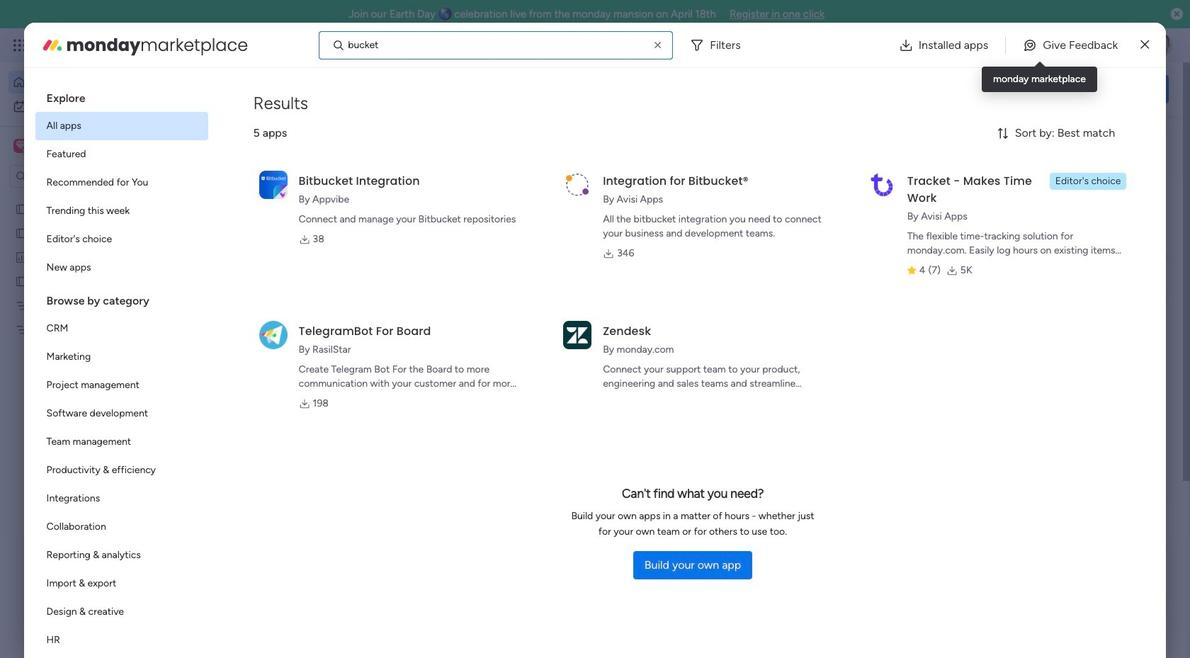 Task type: locate. For each thing, give the bounding box(es) containing it.
0 vertical spatial heading
[[35, 79, 208, 112]]

heading
[[35, 79, 208, 112], [35, 282, 208, 315]]

help image
[[1098, 38, 1113, 52]]

search everything image
[[1067, 38, 1081, 52]]

monday marketplace image right the invite members image
[[1032, 38, 1047, 52]]

quick search results list box
[[219, 161, 923, 522]]

monday marketplace image
[[41, 34, 63, 56], [1032, 38, 1047, 52]]

2 vertical spatial public board image
[[15, 274, 28, 288]]

getting started element
[[957, 545, 1169, 601]]

see plans image
[[235, 38, 248, 53]]

public dashboard image
[[15, 250, 28, 264]]

public board image
[[15, 202, 28, 215], [15, 226, 28, 240], [15, 274, 28, 288]]

invite members image
[[1001, 38, 1015, 52]]

app logo image
[[259, 171, 287, 199], [563, 171, 592, 199], [868, 171, 896, 199], [259, 321, 287, 349], [563, 321, 592, 349]]

dapulse x slim image
[[1141, 36, 1150, 54]]

option
[[9, 71, 172, 94], [9, 95, 172, 118], [35, 112, 208, 140], [35, 140, 208, 169], [35, 169, 208, 197], [0, 196, 181, 199], [35, 197, 208, 225], [35, 225, 208, 254], [35, 254, 208, 282], [35, 315, 208, 343], [35, 343, 208, 371], [35, 371, 208, 400], [35, 400, 208, 428], [35, 428, 208, 456], [35, 456, 208, 485], [35, 485, 208, 513], [35, 513, 208, 541], [35, 541, 208, 570], [35, 570, 208, 598], [35, 598, 208, 626], [35, 626, 208, 655]]

check circle image
[[978, 179, 987, 190]]

1 vertical spatial public board image
[[15, 226, 28, 240]]

list box
[[35, 79, 208, 658], [0, 194, 181, 533]]

1 vertical spatial heading
[[35, 282, 208, 315]]

monday marketplace image right select product image
[[41, 34, 63, 56]]

workspace selection element
[[13, 137, 118, 156]]

3 public board image from the top
[[15, 274, 28, 288]]

0 vertical spatial public board image
[[15, 202, 28, 215]]

terry turtle image
[[1151, 34, 1173, 57]]

v2 bolt switch image
[[1079, 81, 1087, 97]]

1 horizontal spatial monday marketplace image
[[1032, 38, 1047, 52]]

Search in workspace field
[[30, 168, 118, 185]]



Task type: describe. For each thing, give the bounding box(es) containing it.
2 heading from the top
[[35, 282, 208, 315]]

1 public board image from the top
[[15, 202, 28, 215]]

help center element
[[957, 613, 1169, 658]]

dapulse x slim image
[[1148, 131, 1165, 148]]

v2 user feedback image
[[968, 81, 979, 97]]

notifications image
[[939, 38, 953, 52]]

workspace image
[[16, 138, 25, 154]]

circle o image
[[978, 234, 987, 244]]

2 image
[[981, 29, 993, 45]]

workspace image
[[13, 138, 28, 154]]

0 horizontal spatial monday marketplace image
[[41, 34, 63, 56]]

2 public board image from the top
[[15, 226, 28, 240]]

1 heading from the top
[[35, 79, 208, 112]]

select product image
[[13, 38, 27, 52]]

update feed image
[[970, 38, 984, 52]]



Task type: vqa. For each thing, say whether or not it's contained in the screenshot.
Update feed image at the top
yes



